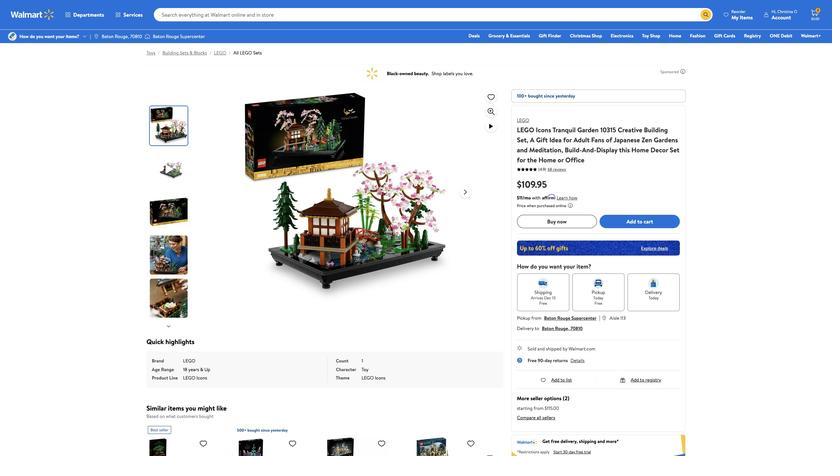 Task type: describe. For each thing, give the bounding box(es) containing it.
list
[[566, 377, 572, 384]]

might
[[198, 404, 215, 413]]

1 sets from the left
[[180, 49, 188, 56]]

build-
[[565, 145, 582, 154]]

similar
[[146, 404, 166, 413]]

christmas shop link
[[567, 32, 605, 39]]

dec
[[544, 295, 551, 301]]

0 vertical spatial supercenter
[[180, 33, 205, 40]]

*restrictions
[[517, 449, 539, 455]]

*restrictions apply
[[517, 449, 549, 455]]

affirm image
[[542, 194, 555, 200]]

free inside pickup today free
[[594, 301, 602, 306]]

today for delivery
[[649, 295, 659, 301]]

toy shop
[[642, 32, 660, 39]]

lego age range
[[152, 358, 195, 373]]

add to registry
[[631, 377, 661, 384]]

zoom image modal image
[[487, 108, 495, 116]]

lego icons for 18
[[183, 375, 207, 382]]

from inside pickup from baton rouge supercenter |
[[531, 315, 541, 322]]

sold and shipped by walmart.com
[[528, 346, 595, 352]]

account
[[772, 14, 791, 21]]

intent image for shipping image
[[538, 278, 549, 289]]

1 horizontal spatial home
[[631, 145, 649, 154]]

toy for toy shop
[[642, 32, 649, 39]]

0 vertical spatial building
[[162, 49, 179, 56]]

0 $0.00
[[811, 7, 819, 21]]

1 vertical spatial 70810
[[570, 325, 583, 332]]

items?
[[66, 33, 79, 40]]

walmart+
[[801, 32, 821, 39]]

0 vertical spatial free
[[551, 438, 559, 445]]

lego icons tranquil garden 10315 creative building set, a gift idea for adult fans of japanese zen gardens and meditation, build-and-display this home decor set for the home or office - image 2 of 8 image
[[150, 149, 189, 189]]

 image for baton rouge supercenter
[[145, 33, 150, 40]]

do for how do you want your item?
[[530, 263, 537, 271]]

toy for toy theme
[[362, 366, 369, 373]]

my
[[731, 14, 739, 21]]

and inside lego lego icons tranquil garden 10315 creative building set, a gift idea for adult fans of japanese zen gardens and meditation, build-and-display this home decor set for the home or office
[[517, 145, 528, 154]]

Walmart Site-Wide search field
[[154, 8, 713, 21]]

delivery for today
[[645, 289, 662, 296]]

pickup for pickup from baton rouge supercenter |
[[517, 315, 530, 322]]

all lego sets link
[[233, 49, 262, 56]]

similar items you might like based on what customers bought
[[146, 404, 227, 420]]

explore deals
[[641, 245, 668, 252]]

lego inside the lego age range
[[183, 358, 195, 365]]

2 vertical spatial home
[[538, 156, 556, 165]]

toys link
[[146, 49, 155, 56]]

add for add to cart
[[627, 218, 636, 225]]

pickup from baton rouge supercenter |
[[517, 314, 600, 322]]

highlights
[[165, 337, 194, 346]]

add to favorites list, lego harry potter the battle of hogwarts building toy set, harry potter toy for boys and girls ages 9 and up, features a buildable castle and 6 minifigures to recreate an iconic scene, 76415 image
[[467, 440, 475, 448]]

gift for gift cards
[[714, 32, 722, 39]]

hi, christina o account
[[772, 9, 797, 21]]

services button
[[110, 7, 148, 23]]

departments button
[[60, 7, 110, 23]]

clear search field text image
[[693, 12, 698, 17]]

gift cards
[[714, 32, 735, 39]]

next image image
[[166, 324, 171, 329]]

grocery
[[488, 32, 505, 39]]

cards
[[723, 32, 735, 39]]

add to list
[[551, 377, 572, 384]]

fashion
[[690, 32, 705, 39]]

on
[[160, 413, 165, 420]]

get free delivery, shipping and more*
[[542, 438, 619, 445]]

free inside shipping arrives dec 13 free
[[539, 301, 547, 306]]

gardens
[[654, 135, 678, 144]]

icons inside lego lego icons tranquil garden 10315 creative building set, a gift idea for adult fans of japanese zen gardens and meditation, build-and-display this home decor set for the home or office
[[536, 125, 551, 134]]

buy now
[[547, 218, 567, 225]]

to for registry
[[640, 377, 644, 384]]

all
[[233, 49, 239, 56]]

how do you want your item?
[[517, 263, 591, 271]]

3 / from the left
[[229, 49, 231, 56]]

seller for best
[[159, 427, 169, 433]]

quick
[[146, 337, 164, 346]]

walmart+ link
[[798, 32, 824, 39]]

arrives
[[531, 295, 543, 301]]

up to sixty percent off deals. shop now. image
[[517, 241, 680, 256]]

$11/mo
[[517, 195, 531, 201]]

add for add to registry
[[631, 377, 639, 384]]

2 sets from the left
[[253, 49, 262, 56]]

you for how do you want your items?
[[36, 33, 43, 40]]

500+ bought since yesterday
[[237, 428, 288, 433]]

0 vertical spatial 70810
[[130, 33, 142, 40]]

lego link for /
[[214, 49, 226, 56]]

christmas
[[570, 32, 591, 39]]

how
[[569, 195, 577, 201]]

lego link for lego icons tranquil garden 10315 creative building set, a gift idea for adult fans of japanese zen gardens and meditation, build-and-display this home decor set for the home or office
[[517, 117, 529, 124]]

sold
[[528, 346, 536, 352]]

bought inside similar items you might like based on what customers bought
[[199, 413, 214, 420]]

 image for how do you want your items?
[[8, 32, 17, 41]]

68 reviews link
[[546, 166, 566, 172]]

electronics
[[611, 32, 633, 39]]

$11/mo with
[[517, 195, 541, 201]]

add to cart
[[627, 218, 653, 225]]

start
[[553, 449, 562, 455]]

reviews
[[553, 166, 566, 172]]

set
[[670, 145, 679, 154]]

your for items?
[[56, 33, 65, 40]]

how for how do you want your item?
[[517, 263, 529, 271]]

registry
[[744, 32, 761, 39]]

toy shop link
[[639, 32, 663, 39]]

from inside more seller options (2) starting from $115.00 compare all sellers
[[534, 405, 544, 412]]

next slide for similar items you might like list image
[[482, 456, 498, 456]]

tranquil
[[552, 125, 576, 134]]

next media item image
[[461, 188, 469, 196]]

buy now button
[[517, 215, 597, 228]]

essentials
[[510, 32, 530, 39]]

0 vertical spatial &
[[506, 32, 509, 39]]

today for pickup
[[593, 295, 603, 301]]

$109.95
[[517, 178, 547, 191]]

1 horizontal spatial rouge,
[[555, 325, 569, 332]]

by
[[563, 346, 567, 352]]

what
[[166, 413, 176, 420]]

compare
[[517, 415, 536, 421]]

i13
[[620, 315, 626, 322]]

1 / from the left
[[158, 49, 160, 56]]

baton rouge, 70810 button
[[542, 325, 583, 332]]

character
[[336, 366, 356, 373]]

$0.00
[[811, 16, 819, 21]]

intent image for delivery image
[[648, 278, 659, 289]]

bought for 100+
[[528, 93, 543, 99]]

lego icons tranquil garden 10315 creative building set, a gift idea for adult fans of japanese zen gardens and meditation, build-and-display this home decor set for the home or office image
[[240, 90, 454, 304]]

lego harry potter the battle of hogwarts building toy set, harry potter toy for boys and girls ages 9 and up, features a buildable castle and 6 minifigures to recreate an iconic scene, 76415 image
[[415, 437, 478, 456]]

pickup for pickup today free
[[592, 289, 605, 296]]

100+ bought since yesterday
[[517, 93, 575, 99]]

sellers
[[542, 415, 555, 421]]

baton rouge, 70810
[[102, 33, 142, 40]]

more
[[517, 395, 529, 402]]

baton rouge supercenter button
[[544, 315, 596, 322]]

(4.9) 68 reviews
[[538, 166, 566, 172]]

building sets & blocks link
[[162, 49, 207, 56]]

lego icons tranquil garden 10315 creative building set, a gift idea for adult fans of japanese zen gardens and meditation, build-and-display this home decor set for the home or office - image 1 of 8 image
[[150, 106, 189, 145]]

add to favorites list, lego harry potter hogwarts castle and grounds 76419 building set, gift idea for adults, collectible harry potter playset, recreate iconic scenes from the wizarding world image
[[378, 440, 386, 448]]

get free delivery, shipping and more* banner
[[511, 435, 686, 456]]

lego icons tranquil garden 10315 creative building set, a gift idea for adult fans of japanese zen gardens and meditation, build-and-display this home decor set for the home or office - image 5 of 8 image
[[150, 279, 189, 318]]

shop for toy shop
[[650, 32, 660, 39]]

18
[[183, 366, 187, 373]]

1 vertical spatial and
[[538, 346, 545, 352]]

display
[[596, 145, 617, 154]]

to for list
[[560, 377, 565, 384]]

gift for gift finder
[[539, 32, 547, 39]]

returns
[[553, 357, 568, 364]]

baton rouge supercenter
[[153, 33, 205, 40]]

toy theme
[[336, 366, 369, 382]]

baton up toys link
[[153, 33, 165, 40]]

reorder
[[731, 9, 746, 14]]

meditation,
[[529, 145, 563, 154]]

explore
[[641, 245, 656, 252]]

quick highlights
[[146, 337, 194, 346]]

lego icons wildflower bouquet set - artificial flowers, adult botanical collection, unique home décor piece, makes a great christmas  gift for women, men and teens, 10313 image
[[237, 437, 299, 456]]



Task type: vqa. For each thing, say whether or not it's contained in the screenshot.
the top 'Rouge,'
yes



Task type: locate. For each thing, give the bounding box(es) containing it.
1 character
[[336, 358, 363, 373]]

0 vertical spatial since
[[544, 93, 554, 99]]

reorder my items
[[731, 9, 753, 21]]

lego icons bonsai tree building set, features cherry blossom flowers, diy plant model for adults, creative gift for home décor and office art, botanical collection design kit, 10281 image
[[148, 437, 210, 456]]

home
[[669, 32, 681, 39], [631, 145, 649, 154], [538, 156, 556, 165]]

and left more*
[[597, 438, 605, 445]]

since up lego icons wildflower bouquet set - artificial flowers, adult botanical collection, unique home décor piece, makes a great christmas  gift for women, men and teens, 10313
[[261, 428, 270, 433]]

1 horizontal spatial shop
[[650, 32, 660, 39]]

add left list
[[551, 377, 559, 384]]

free left 90-
[[528, 357, 537, 364]]

0 vertical spatial and
[[517, 145, 528, 154]]

2 horizontal spatial you
[[538, 263, 548, 271]]

seller right more
[[530, 395, 543, 402]]

gift cards link
[[711, 32, 738, 39]]

view video image
[[487, 122, 495, 130]]

1 horizontal spatial |
[[599, 314, 600, 322]]

1 vertical spatial since
[[261, 428, 270, 433]]

2 today from the left
[[649, 295, 659, 301]]

0 vertical spatial rouge,
[[115, 33, 129, 40]]

sets left blocks
[[180, 49, 188, 56]]

shop
[[592, 32, 602, 39], [650, 32, 660, 39]]

seller right best in the bottom of the page
[[159, 427, 169, 433]]

1 vertical spatial building
[[644, 125, 668, 134]]

1 horizontal spatial rouge
[[557, 315, 570, 322]]

fans
[[591, 135, 604, 144]]

$115.00
[[545, 405, 559, 412]]

since for 100+
[[544, 93, 554, 99]]

bought right 100+
[[528, 93, 543, 99]]

0 horizontal spatial how
[[19, 33, 29, 40]]

yesterday inside product group
[[271, 428, 288, 433]]

and
[[517, 145, 528, 154], [538, 346, 545, 352], [597, 438, 605, 445]]

fashion link
[[687, 32, 708, 39]]

500+
[[237, 428, 246, 433]]

| right items?
[[90, 33, 91, 40]]

to up sold
[[535, 325, 539, 332]]

2 vertical spatial you
[[186, 404, 196, 413]]

delivery up sold
[[517, 325, 534, 332]]

day
[[545, 357, 552, 364], [569, 449, 575, 455]]

you down walmart image
[[36, 33, 43, 40]]

0 vertical spatial your
[[56, 33, 65, 40]]

home down zen
[[631, 145, 649, 154]]

since inside product group
[[261, 428, 270, 433]]

services
[[123, 11, 143, 18]]

0 horizontal spatial since
[[261, 428, 270, 433]]

adult
[[574, 135, 590, 144]]

lego icons down the 1
[[362, 375, 386, 382]]

o
[[794, 9, 797, 14]]

to left list
[[560, 377, 565, 384]]

do down walmart image
[[30, 33, 35, 40]]

0 horizontal spatial rouge
[[166, 33, 179, 40]]

day for 90-
[[545, 357, 552, 364]]

add to favorites list, lego icons bonsai tree building set, features cherry blossom flowers, diy plant model for adults, creative gift for home décor and office art, botanical collection design kit, 10281 image
[[199, 440, 207, 448]]

and inside banner
[[597, 438, 605, 445]]

0 horizontal spatial and
[[517, 145, 528, 154]]

to for baton
[[535, 325, 539, 332]]

deals link
[[465, 32, 483, 39]]

0 horizontal spatial |
[[90, 33, 91, 40]]

and down set,
[[517, 145, 528, 154]]

yesterday for 100+ bought since yesterday
[[555, 93, 575, 99]]

seller inside product group
[[159, 427, 169, 433]]

one
[[770, 32, 780, 39]]

0 horizontal spatial icons
[[196, 375, 207, 382]]

1 horizontal spatial  image
[[94, 34, 99, 39]]

all
[[537, 415, 541, 421]]

day down delivery,
[[569, 449, 575, 455]]

0 horizontal spatial &
[[190, 49, 193, 56]]

2 vertical spatial bought
[[247, 428, 260, 433]]

0 vertical spatial lego link
[[214, 49, 226, 56]]

& left blocks
[[190, 49, 193, 56]]

gift right "a"
[[536, 135, 548, 144]]

0 vertical spatial rouge
[[166, 33, 179, 40]]

rouge up building sets & blocks link
[[166, 33, 179, 40]]

based
[[146, 413, 159, 420]]

1 vertical spatial free
[[576, 449, 583, 455]]

you up intent image for shipping
[[538, 263, 548, 271]]

rouge up baton rouge, 70810 button
[[557, 315, 570, 322]]

1 vertical spatial yesterday
[[271, 428, 288, 433]]

shop left home link
[[650, 32, 660, 39]]

2 product group from the left
[[237, 424, 311, 456]]

do for how do you want your items?
[[30, 33, 35, 40]]

hi,
[[772, 9, 776, 14]]

building down baton rouge supercenter
[[162, 49, 179, 56]]

0 vertical spatial |
[[90, 33, 91, 40]]

| left aisle
[[599, 314, 600, 322]]

sponsored
[[660, 69, 679, 74]]

icons for 18 years & up product line
[[196, 375, 207, 382]]

68
[[548, 166, 552, 172]]

for left the
[[517, 156, 526, 165]]

now
[[557, 218, 567, 225]]

0 vertical spatial day
[[545, 357, 552, 364]]

zen
[[642, 135, 652, 144]]

do up shipping
[[530, 263, 537, 271]]

1 vertical spatial lego link
[[517, 117, 529, 124]]

count
[[336, 358, 348, 365]]

0 horizontal spatial lego icons
[[183, 375, 207, 382]]

1 vertical spatial from
[[534, 405, 544, 412]]

lego link up set,
[[517, 117, 529, 124]]

1 horizontal spatial how
[[517, 263, 529, 271]]

building up zen
[[644, 125, 668, 134]]

 image down departments
[[94, 34, 99, 39]]

when
[[527, 203, 536, 209]]

1 horizontal spatial and
[[538, 346, 545, 352]]

from up delivery to baton rouge, 70810
[[531, 315, 541, 322]]

today inside pickup today free
[[593, 295, 603, 301]]

1 vertical spatial rouge,
[[555, 325, 569, 332]]

add for add to list
[[551, 377, 559, 384]]

do
[[30, 33, 35, 40], [530, 263, 537, 271]]

one debit
[[770, 32, 792, 39]]

icons for toy theme
[[375, 375, 386, 382]]

1 vertical spatial delivery
[[517, 325, 534, 332]]

baton up delivery to baton rouge, 70810
[[544, 315, 556, 322]]

cart
[[644, 218, 653, 225]]

your left the item? at the bottom right of page
[[563, 263, 575, 271]]

0 horizontal spatial want
[[45, 33, 55, 40]]

1 vertical spatial want
[[549, 263, 562, 271]]

line
[[169, 375, 178, 382]]

want left the item? at the bottom right of page
[[549, 263, 562, 271]]

garden
[[577, 125, 599, 134]]

sets
[[180, 49, 188, 56], [253, 49, 262, 56]]

1 horizontal spatial pickup
[[592, 289, 605, 296]]

and right sold
[[538, 346, 545, 352]]

the
[[527, 156, 537, 165]]

1 lego icons from the left
[[183, 375, 207, 382]]

pickup up delivery to baton rouge, 70810
[[517, 315, 530, 322]]

rouge inside pickup from baton rouge supercenter |
[[557, 315, 570, 322]]

more seller options (2) starting from $115.00 compare all sellers
[[517, 395, 569, 421]]

0 horizontal spatial delivery
[[517, 325, 534, 332]]

from
[[531, 315, 541, 322], [534, 405, 544, 412]]

bought right the 500+
[[247, 428, 260, 433]]

since for 500+
[[261, 428, 270, 433]]

how for how do you want your items?
[[19, 33, 29, 40]]

product group
[[148, 424, 222, 456], [237, 424, 311, 456], [415, 424, 490, 456]]

2 shop from the left
[[650, 32, 660, 39]]

to left registry
[[640, 377, 644, 384]]

creative
[[618, 125, 642, 134]]

 image up toys link
[[145, 33, 150, 40]]

supercenter up blocks
[[180, 33, 205, 40]]

1 horizontal spatial bought
[[247, 428, 260, 433]]

1 product group from the left
[[148, 424, 222, 456]]

Search search field
[[154, 8, 713, 21]]

product group containing 500+ bought since yesterday
[[237, 424, 311, 456]]

best seller
[[150, 427, 169, 433]]

day inside get free delivery, shipping and more* banner
[[569, 449, 575, 455]]

today down the intent image for pickup on the bottom of page
[[593, 295, 603, 301]]

online
[[556, 203, 566, 209]]

want left items?
[[45, 33, 55, 40]]

1 horizontal spatial free
[[576, 449, 583, 455]]

1 vertical spatial home
[[631, 145, 649, 154]]

toys
[[146, 49, 155, 56]]

0 horizontal spatial sets
[[180, 49, 188, 56]]

2 / from the left
[[210, 49, 211, 56]]

compare all sellers button
[[517, 415, 555, 421]]

0 vertical spatial home
[[669, 32, 681, 39]]

toys / building sets & blocks / lego / all lego sets
[[146, 49, 262, 56]]

(2)
[[563, 395, 569, 402]]

add to favorites list, lego icons wildflower bouquet set - artificial flowers, adult botanical collection, unique home décor piece, makes a great christmas  gift for women, men and teens, 10313 image
[[288, 440, 297, 448]]

delivery for to
[[517, 325, 534, 332]]

yesterday for 500+ bought since yesterday
[[271, 428, 288, 433]]

1 vertical spatial for
[[517, 156, 526, 165]]

want
[[45, 33, 55, 40], [549, 263, 562, 271]]

1 horizontal spatial icons
[[375, 375, 386, 382]]

0 horizontal spatial your
[[56, 33, 65, 40]]

0 horizontal spatial rouge,
[[115, 33, 129, 40]]

rouge, down pickup from baton rouge supercenter |
[[555, 325, 569, 332]]

0 horizontal spatial home
[[538, 156, 556, 165]]

seller inside more seller options (2) starting from $115.00 compare all sellers
[[530, 395, 543, 402]]

baton down pickup from baton rouge supercenter |
[[542, 325, 554, 332]]

/ right blocks
[[210, 49, 211, 56]]

70810 down baton rouge supercenter button
[[570, 325, 583, 332]]

1 horizontal spatial seller
[[530, 395, 543, 402]]

1 vertical spatial your
[[563, 263, 575, 271]]

free down the intent image for pickup on the bottom of page
[[594, 301, 602, 306]]

 image
[[8, 32, 17, 41], [145, 33, 150, 40], [94, 34, 99, 39]]

to for cart
[[637, 218, 642, 225]]

pickup inside pickup from baton rouge supercenter |
[[517, 315, 530, 322]]

sets right the all
[[253, 49, 262, 56]]

legal information image
[[568, 203, 573, 208]]

0 horizontal spatial  image
[[8, 32, 17, 41]]

0 vertical spatial from
[[531, 315, 541, 322]]

0 horizontal spatial shop
[[592, 32, 602, 39]]

for down tranquil
[[563, 135, 572, 144]]

2 horizontal spatial free
[[594, 301, 602, 306]]

1 horizontal spatial lego icons
[[362, 375, 386, 382]]

toy right electronics link
[[642, 32, 649, 39]]

1 today from the left
[[593, 295, 603, 301]]

how do you want your items?
[[19, 33, 79, 40]]

shop for christmas shop
[[592, 32, 602, 39]]

1 horizontal spatial since
[[544, 93, 554, 99]]

shop right 'christmas'
[[592, 32, 602, 39]]

baton down departments
[[102, 33, 114, 40]]

0 horizontal spatial lego link
[[214, 49, 226, 56]]

details button
[[571, 357, 585, 364]]

lego lego icons tranquil garden 10315 creative building set, a gift idea for adult fans of japanese zen gardens and meditation, build-and-display this home decor set for the home or office
[[517, 117, 679, 165]]

shipping
[[534, 289, 552, 296]]

add to favorites list, lego icons tranquil garden 10315 creative building set, a gift idea for adult fans of japanese zen gardens and meditation, build-and-display this home decor set for the home or office image
[[487, 93, 495, 101]]

yesterday
[[555, 93, 575, 99], [271, 428, 288, 433]]

1 vertical spatial pickup
[[517, 315, 530, 322]]

bought
[[528, 93, 543, 99], [199, 413, 214, 420], [247, 428, 260, 433]]

finder
[[548, 32, 561, 39]]

today inside delivery today
[[649, 295, 659, 301]]

building inside lego lego icons tranquil garden 10315 creative building set, a gift idea for adult fans of japanese zen gardens and meditation, build-and-display this home decor set for the home or office
[[644, 125, 668, 134]]

intent image for pickup image
[[593, 278, 604, 289]]

1 shop from the left
[[592, 32, 602, 39]]

0 vertical spatial toy
[[642, 32, 649, 39]]

walmart image
[[11, 9, 54, 20]]

2 vertical spatial and
[[597, 438, 605, 445]]

& left up
[[200, 366, 203, 373]]

theme
[[336, 375, 349, 382]]

0 horizontal spatial supercenter
[[180, 33, 205, 40]]

lego icons tranquil garden 10315 creative building set, a gift idea for adult fans of japanese zen gardens and meditation, build-and-display this home decor set for the home or office - image 3 of 8 image
[[150, 193, 189, 232]]

toy down the 1
[[362, 366, 369, 373]]

age
[[152, 366, 160, 373]]

1 horizontal spatial for
[[563, 135, 572, 144]]

supercenter inside pickup from baton rouge supercenter |
[[571, 315, 596, 322]]

0 horizontal spatial for
[[517, 156, 526, 165]]

your left items?
[[56, 33, 65, 40]]

add to registry button
[[620, 377, 661, 384]]

your for item?
[[563, 263, 575, 271]]

1 vertical spatial how
[[517, 263, 529, 271]]

1 vertical spatial |
[[599, 314, 600, 322]]

free left trial
[[576, 449, 583, 455]]

walmart.com
[[569, 346, 595, 352]]

1 horizontal spatial supercenter
[[571, 315, 596, 322]]

product group containing best seller
[[148, 424, 222, 456]]

add inside button
[[627, 218, 636, 225]]

home left the fashion link
[[669, 32, 681, 39]]

1 vertical spatial seller
[[159, 427, 169, 433]]

toy inside toy theme
[[362, 366, 369, 373]]

registry link
[[741, 32, 764, 39]]

gift finder link
[[536, 32, 564, 39]]

today down intent image for delivery
[[649, 295, 659, 301]]

want for items?
[[45, 33, 55, 40]]

2 horizontal spatial  image
[[145, 33, 150, 40]]

1 vertical spatial do
[[530, 263, 537, 271]]

from up all
[[534, 405, 544, 412]]

free down shipping
[[539, 301, 547, 306]]

free right 'get'
[[551, 438, 559, 445]]

1 horizontal spatial 70810
[[570, 325, 583, 332]]

90-
[[538, 357, 545, 364]]

/ right toys link
[[158, 49, 160, 56]]

1 horizontal spatial /
[[210, 49, 211, 56]]

gift left finder at the top right of page
[[539, 32, 547, 39]]

& inside 18 years & up product line
[[200, 366, 203, 373]]

to left cart
[[637, 218, 642, 225]]

0 horizontal spatial bought
[[199, 413, 214, 420]]

1 horizontal spatial yesterday
[[555, 93, 575, 99]]

delivery to baton rouge, 70810
[[517, 325, 583, 332]]

walmart plus image
[[517, 439, 537, 447]]

bought down might
[[199, 413, 214, 420]]

2 horizontal spatial &
[[506, 32, 509, 39]]

/ left the all
[[229, 49, 231, 56]]

start 30-day free trial
[[553, 449, 591, 455]]

apply
[[540, 449, 549, 455]]

blocks
[[194, 49, 207, 56]]

gift inside lego lego icons tranquil garden 10315 creative building set, a gift idea for adult fans of japanese zen gardens and meditation, build-and-display this home decor set for the home or office
[[536, 135, 548, 144]]

1 horizontal spatial your
[[563, 263, 575, 271]]

0 horizontal spatial do
[[30, 33, 35, 40]]

lego icons down years
[[183, 375, 207, 382]]

add left registry
[[631, 377, 639, 384]]

0 vertical spatial you
[[36, 33, 43, 40]]

3 product group from the left
[[415, 424, 490, 456]]

delivery,
[[560, 438, 578, 445]]

lego link left the all
[[214, 49, 226, 56]]

idea
[[549, 135, 562, 144]]

0 horizontal spatial 70810
[[130, 33, 142, 40]]

day for 30-
[[569, 449, 575, 455]]

0 vertical spatial want
[[45, 33, 55, 40]]

search icon image
[[703, 12, 709, 17]]

you inside similar items you might like based on what customers bought
[[186, 404, 196, 413]]

1 horizontal spatial toy
[[642, 32, 649, 39]]

70810 down services
[[130, 33, 142, 40]]

0 horizontal spatial building
[[162, 49, 179, 56]]

home up 68
[[538, 156, 556, 165]]

1 horizontal spatial today
[[649, 295, 659, 301]]

since right 100+
[[544, 93, 554, 99]]

seller for more
[[530, 395, 543, 402]]

of
[[606, 135, 612, 144]]

free 90-day returns details
[[528, 357, 585, 364]]

you up customers
[[186, 404, 196, 413]]

 image for baton rouge, 70810
[[94, 34, 99, 39]]

add
[[627, 218, 636, 225], [551, 377, 559, 384], [631, 377, 639, 384]]

1 vertical spatial supercenter
[[571, 315, 596, 322]]

you for similar items you might like based on what customers bought
[[186, 404, 196, 413]]

delivery down intent image for delivery
[[645, 289, 662, 296]]

add to cart button
[[600, 215, 680, 228]]

1 horizontal spatial building
[[644, 125, 668, 134]]

pickup down the intent image for pickup on the bottom of page
[[592, 289, 605, 296]]

with
[[532, 195, 541, 201]]

1 horizontal spatial want
[[549, 263, 562, 271]]

rouge, down services dropdown button
[[115, 33, 129, 40]]

30-
[[563, 449, 569, 455]]

0 horizontal spatial day
[[545, 357, 552, 364]]

baton inside pickup from baton rouge supercenter |
[[544, 315, 556, 322]]

day left returns
[[545, 357, 552, 364]]

lego icons for toy
[[362, 375, 386, 382]]

how
[[19, 33, 29, 40], [517, 263, 529, 271]]

1 horizontal spatial do
[[530, 263, 537, 271]]

to inside button
[[637, 218, 642, 225]]

you for how do you want your item?
[[538, 263, 548, 271]]

1 vertical spatial &
[[190, 49, 193, 56]]

gift left cards
[[714, 32, 722, 39]]

0 horizontal spatial yesterday
[[271, 428, 288, 433]]

0 horizontal spatial free
[[528, 357, 537, 364]]

2 lego icons from the left
[[362, 375, 386, 382]]

one debit link
[[767, 32, 795, 39]]

supercenter up baton rouge, 70810 button
[[571, 315, 596, 322]]

10315
[[600, 125, 616, 134]]

icons up idea
[[536, 125, 551, 134]]

learn how button
[[557, 195, 577, 202]]

& right grocery
[[506, 32, 509, 39]]

want for item?
[[549, 263, 562, 271]]

2 horizontal spatial home
[[669, 32, 681, 39]]

ad disclaimer and feedback image
[[680, 69, 686, 74]]

1 vertical spatial rouge
[[557, 315, 570, 322]]

 image down walmart image
[[8, 32, 17, 41]]

lego icons tranquil garden 10315 creative building set, a gift idea for adult fans of japanese zen gardens and meditation, build-and-display this home decor set for the home or office - image 4 of 8 image
[[150, 236, 189, 275]]

1 horizontal spatial sets
[[253, 49, 262, 56]]

up
[[204, 366, 210, 373]]

bought for 500+
[[247, 428, 260, 433]]

icons right toy theme
[[375, 375, 386, 382]]

icons down up
[[196, 375, 207, 382]]

0 vertical spatial for
[[563, 135, 572, 144]]

today
[[593, 295, 603, 301], [649, 295, 659, 301]]

lego harry potter hogwarts castle and grounds 76419 building set, gift idea for adults, collectible harry potter playset, recreate iconic scenes from the wizarding world image
[[326, 437, 388, 456]]

add left cart
[[627, 218, 636, 225]]

1 horizontal spatial free
[[539, 301, 547, 306]]

0 vertical spatial do
[[30, 33, 35, 40]]

price
[[517, 203, 526, 209]]



